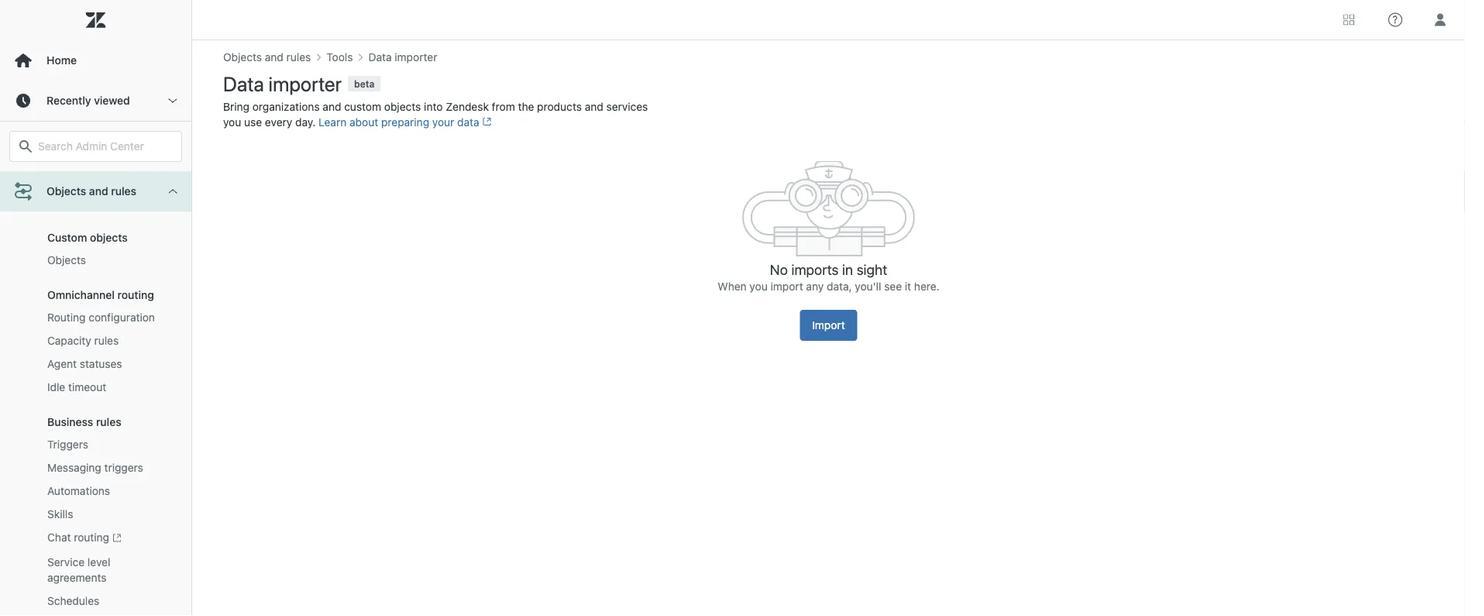 Task type: locate. For each thing, give the bounding box(es) containing it.
rules for business rules
[[96, 416, 121, 429]]

rules right and on the top of page
[[111, 185, 136, 198]]

None search field
[[2, 131, 190, 162]]

objects
[[47, 185, 86, 198], [47, 254, 86, 267]]

routing configuration
[[47, 312, 155, 324]]

chat
[[47, 532, 71, 545]]

statuses for agent statuses
[[80, 358, 122, 371]]

triggers element
[[47, 438, 88, 453]]

statuses
[[81, 174, 123, 186], [80, 358, 122, 371]]

rules
[[111, 185, 136, 198], [94, 335, 119, 348], [96, 416, 121, 429]]

business rules element
[[47, 416, 121, 429]]

agent statuses element
[[47, 357, 122, 372]]

recently viewed
[[47, 94, 130, 107]]

capacity rules link
[[41, 330, 176, 353]]

configuration
[[89, 312, 155, 324]]

rules for capacity rules
[[94, 335, 119, 348]]

1 vertical spatial routing
[[74, 532, 109, 545]]

0 vertical spatial objects
[[47, 185, 86, 198]]

rules up triggers link
[[96, 416, 121, 429]]

help image
[[1389, 13, 1403, 27]]

routing
[[117, 289, 154, 302], [74, 532, 109, 545]]

objects inside objects and rules dropdown button
[[47, 185, 86, 198]]

tree item containing ticket statuses
[[0, 18, 191, 615]]

Search Admin Center field
[[38, 140, 172, 153]]

2 vertical spatial rules
[[96, 416, 121, 429]]

1 horizontal spatial routing
[[117, 289, 154, 302]]

settings element
[[47, 196, 89, 211]]

tree item inside primary element
[[0, 18, 191, 615]]

1 vertical spatial statuses
[[80, 358, 122, 371]]

none search field inside primary element
[[2, 131, 190, 162]]

service level agreements
[[47, 556, 110, 584]]

0 vertical spatial statuses
[[81, 174, 123, 186]]

chat routing element
[[47, 531, 122, 547]]

0 vertical spatial rules
[[111, 185, 136, 198]]

objects inside the objects link
[[47, 254, 86, 267]]

automations
[[47, 485, 110, 498]]

and
[[89, 185, 108, 198]]

home
[[47, 54, 77, 67]]

triggers
[[47, 439, 88, 452]]

triggers
[[104, 462, 143, 475]]

schedules link
[[41, 590, 176, 613]]

rules inside dropdown button
[[111, 185, 136, 198]]

ticket
[[47, 174, 78, 186]]

ticket statuses link
[[41, 169, 176, 192]]

idle timeout element
[[47, 380, 106, 396]]

triggers link
[[41, 434, 176, 457]]

statuses for ticket statuses
[[81, 174, 123, 186]]

schedules element
[[47, 594, 99, 609]]

recently
[[47, 94, 91, 107]]

0 horizontal spatial routing
[[74, 532, 109, 545]]

routing configuration link
[[41, 307, 176, 330]]

1 vertical spatial rules
[[94, 335, 119, 348]]

chat routing
[[47, 532, 109, 545]]

capacity rules
[[47, 335, 119, 348]]

ticket statuses element
[[47, 172, 123, 188]]

skills link
[[41, 503, 176, 527]]

home button
[[0, 40, 191, 81]]

custom objects element
[[47, 232, 128, 245]]

rules down the routing configuration link
[[94, 335, 119, 348]]

custom
[[47, 232, 87, 245]]

routing up level
[[74, 532, 109, 545]]

objects and rules button
[[0, 171, 191, 212]]

messaging triggers element
[[47, 461, 143, 476]]

routing up the configuration
[[117, 289, 154, 302]]

1 vertical spatial objects
[[47, 254, 86, 267]]

primary element
[[0, 0, 192, 615]]

objects and rules
[[47, 185, 136, 198]]

0 vertical spatial routing
[[117, 289, 154, 302]]

omnichannel
[[47, 289, 115, 302]]

timeout
[[68, 381, 106, 394]]

service
[[47, 556, 85, 569]]

viewed
[[94, 94, 130, 107]]

level
[[88, 556, 110, 569]]

zendesk products image
[[1344, 14, 1355, 25]]

custom objects
[[47, 232, 128, 245]]

capacity rules element
[[47, 334, 119, 349]]

ticket statuses
[[47, 174, 123, 186]]

skills
[[47, 508, 73, 521]]

omnichannel routing element
[[47, 289, 154, 302]]

tree item
[[0, 18, 191, 615]]



Task type: vqa. For each thing, say whether or not it's contained in the screenshot.
"tree item"
yes



Task type: describe. For each thing, give the bounding box(es) containing it.
omnichannel routing
[[47, 289, 154, 302]]

objects for objects
[[47, 254, 86, 267]]

messaging triggers link
[[41, 457, 176, 480]]

idle
[[47, 381, 65, 394]]

recently viewed button
[[0, 81, 191, 121]]

routing for omnichannel routing
[[117, 289, 154, 302]]

objects
[[90, 232, 128, 245]]

user menu image
[[1431, 10, 1451, 30]]

settings link
[[41, 192, 176, 215]]

objects and rules group
[[0, 59, 191, 615]]

idle timeout
[[47, 381, 106, 394]]

business
[[47, 416, 93, 429]]

agent statuses
[[47, 358, 122, 371]]

service level agreements link
[[41, 551, 176, 590]]

automations element
[[47, 484, 110, 500]]

messaging triggers
[[47, 462, 143, 475]]

agreements
[[47, 572, 107, 584]]

agent statuses link
[[41, 353, 176, 376]]

schedules
[[47, 595, 99, 608]]

messaging
[[47, 462, 101, 475]]

objects for objects and rules
[[47, 185, 86, 198]]

idle timeout link
[[41, 376, 176, 400]]

skills element
[[47, 507, 73, 523]]

capacity
[[47, 335, 91, 348]]

automations link
[[41, 480, 176, 503]]

objects link
[[41, 249, 176, 272]]

business rules
[[47, 416, 121, 429]]

settings
[[47, 197, 89, 210]]

routing configuration element
[[47, 310, 155, 326]]

chat routing link
[[41, 527, 176, 551]]

service level agreements element
[[47, 555, 170, 586]]

routing
[[47, 312, 86, 324]]

routing for chat routing
[[74, 532, 109, 545]]

agent
[[47, 358, 77, 371]]

objects element
[[47, 253, 86, 269]]



